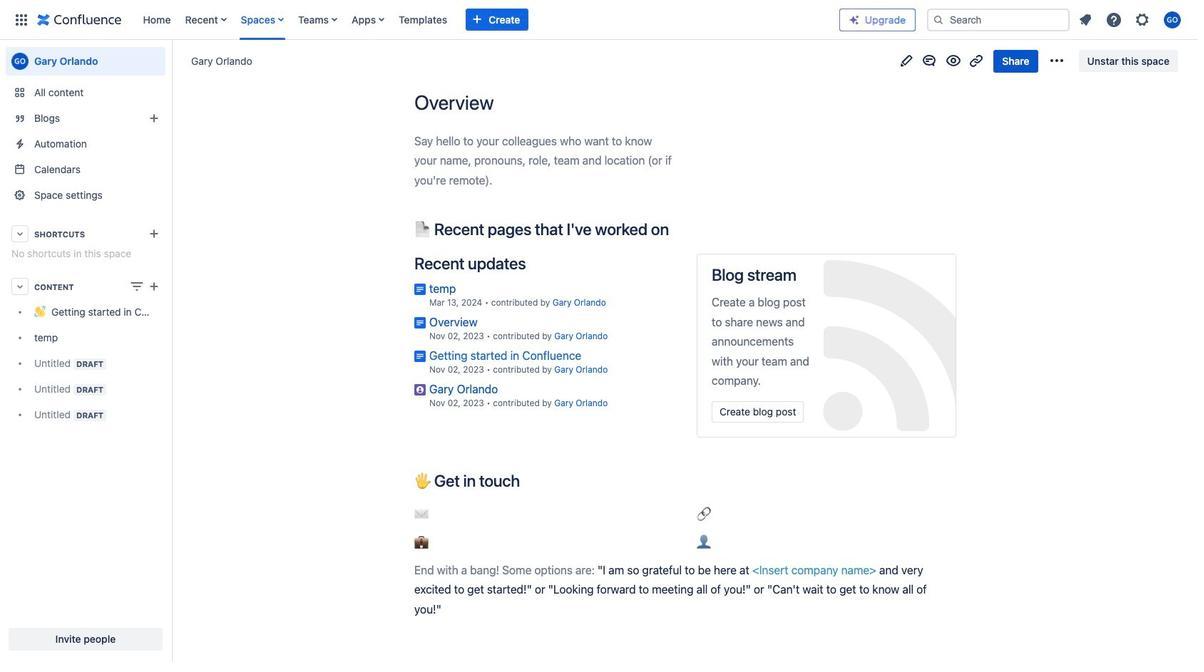 Task type: describe. For each thing, give the bounding box(es) containing it.
start watching image
[[945, 52, 962, 70]]

edit this page image
[[898, 52, 915, 70]]

more actions image
[[1048, 52, 1065, 70]]

create a blog image
[[145, 110, 163, 127]]

your profile and preferences image
[[1164, 11, 1181, 28]]

search image
[[933, 14, 944, 25]]

settings icon image
[[1134, 11, 1151, 28]]

premium image
[[849, 14, 860, 25]]

change view image
[[128, 278, 145, 295]]

list for premium image
[[1073, 7, 1189, 32]]

global element
[[9, 0, 839, 40]]



Task type: locate. For each thing, give the bounding box(es) containing it.
tree inside space element
[[6, 300, 165, 428]]

confluence image
[[37, 11, 122, 28], [37, 11, 122, 28]]

notification icon image
[[1077, 11, 1094, 28]]

0 horizontal spatial list
[[136, 0, 839, 40]]

1 horizontal spatial list
[[1073, 7, 1189, 32]]

banner
[[0, 0, 1198, 40]]

tree
[[6, 300, 165, 428]]

copy image
[[519, 472, 536, 489]]

appswitcher icon image
[[13, 11, 30, 28]]

help icon image
[[1105, 11, 1122, 28]]

copy image
[[667, 221, 685, 238]]

None search field
[[927, 8, 1070, 31]]

Search field
[[927, 8, 1070, 31]]

space element
[[0, 40, 171, 662]]

copy link image
[[968, 52, 985, 70]]

list
[[136, 0, 839, 40], [1073, 7, 1189, 32]]

collapse sidebar image
[[155, 47, 187, 76]]

list for appswitcher icon
[[136, 0, 839, 40]]



Task type: vqa. For each thing, say whether or not it's contained in the screenshot.
banner
yes



